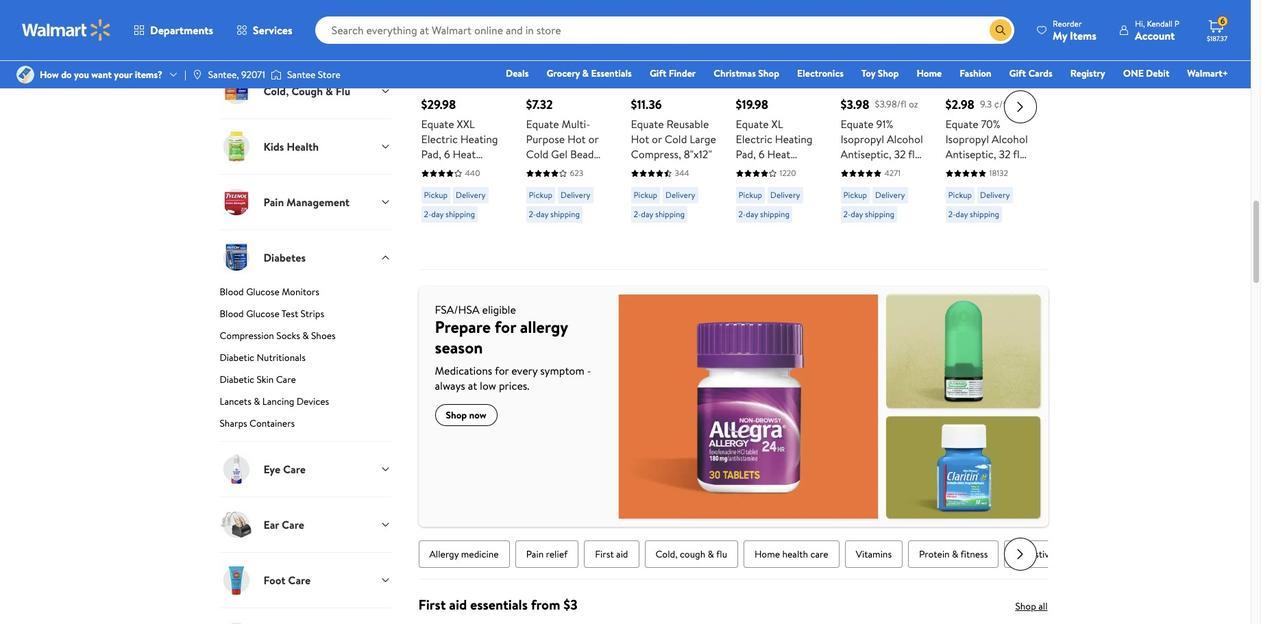 Task type: describe. For each thing, give the bounding box(es) containing it.
diabetes
[[264, 250, 306, 265]]

add button for $11.36
[[631, 43, 684, 71]]

all
[[1039, 600, 1048, 614]]

in for $19.98
[[759, 192, 767, 207]]

items
[[1071, 28, 1097, 43]]

& inside grocery & essentials link
[[583, 67, 589, 80]]

blood glucose test strips
[[220, 307, 324, 321]]

electric for $19.98
[[736, 132, 773, 147]]

cold inside $7.32 equate multi- purpose hot or cold gel bead pack, 4.5" x 7.75"
[[526, 147, 549, 162]]

alcohol inside the "$3.98 $3.98/fl oz equate 91% isopropyl alcohol antiseptic, 32 fl oz"
[[887, 132, 924, 147]]

& inside cold, cough & flu 'link'
[[708, 548, 715, 562]]

shipping for $19.98
[[761, 209, 790, 220]]

aid for first aid
[[617, 548, 629, 562]]

add to cart image for $7.32
[[532, 49, 548, 65]]

gift finder
[[650, 67, 696, 80]]

2- for $7.32
[[529, 209, 537, 220]]

add button for $29.98
[[421, 43, 474, 71]]

+2
[[550, 77, 560, 89]]

next slide for product carousel list image
[[1004, 90, 1037, 123]]

|
[[184, 68, 186, 82]]

items?
[[135, 68, 163, 82]]

allergy
[[520, 316, 568, 339]]

shipping for $29.98
[[446, 209, 475, 220]]

shop now
[[446, 409, 487, 423]]

ear care
[[264, 518, 304, 533]]

¢/fl
[[995, 97, 1009, 111]]

delivery for $11.36
[[666, 190, 696, 201]]

shut for $29.98
[[447, 177, 469, 192]]

shop all
[[1016, 600, 1048, 614]]

$29.98 equate xxl electric heating pad, 6 heat settings with auto shut off, 18 x 33 in
[[421, 96, 504, 207]]

digestive health
[[1016, 548, 1083, 562]]

cough
[[292, 84, 323, 99]]

settings for $19.98
[[736, 162, 775, 177]]

ear
[[264, 518, 279, 533]]

-
[[587, 364, 592, 379]]

diabetic skin care link
[[220, 373, 391, 393]]

reorder
[[1053, 17, 1083, 29]]

blood for blood glucose test strips
[[220, 307, 244, 321]]

shop right christmas
[[759, 67, 780, 80]]

6 shipping from the left
[[970, 209, 1000, 220]]

health for digestive
[[1057, 548, 1083, 562]]

home for home
[[917, 67, 942, 80]]

at
[[468, 379, 478, 394]]

$3.98/fl
[[876, 97, 907, 111]]

test
[[282, 307, 298, 321]]

kids health
[[264, 139, 319, 154]]

gift for gift finder
[[650, 67, 667, 80]]

& inside cold, cough & flu dropdown button
[[326, 84, 333, 99]]

pickup for $19.98
[[739, 190, 763, 201]]

purpose
[[526, 132, 565, 147]]

antiseptic, inside the $2.98 9.3 ¢/fl oz equate 70% isopropyl alcohol antiseptic, 32 fl oz
[[946, 147, 997, 162]]

heating for $29.98
[[461, 132, 498, 147]]

essentials
[[471, 596, 528, 615]]

$11.36
[[631, 96, 662, 113]]

1 for from the top
[[495, 316, 516, 339]]

sharps containers
[[220, 417, 295, 431]]

6 for $19.98
[[759, 147, 765, 162]]

day for $29.98
[[432, 209, 444, 220]]

season
[[435, 336, 483, 360]]

pain relief link
[[516, 541, 579, 569]]

socks
[[277, 329, 300, 343]]

lancing
[[263, 395, 294, 409]]

blood for blood glucose monitors
[[220, 286, 244, 299]]

shop right toy
[[878, 67, 899, 80]]

6 for $29.98
[[444, 147, 450, 162]]

registry
[[1071, 67, 1106, 80]]

pickup for $29.98
[[424, 190, 448, 201]]

large
[[690, 132, 717, 147]]

eye
[[264, 462, 281, 477]]

6 add button from the left
[[946, 43, 999, 71]]

oz left 18132
[[946, 162, 957, 177]]

33
[[429, 192, 441, 207]]

$2.98
[[946, 96, 975, 113]]

first aid
[[595, 548, 629, 562]]

$19.98
[[736, 96, 769, 113]]

shop left all
[[1016, 600, 1037, 614]]

623
[[570, 168, 584, 179]]

medications
[[435, 364, 493, 379]]

care for ear
[[282, 518, 304, 533]]

christmas shop link
[[708, 66, 786, 81]]

shop left now
[[446, 409, 467, 423]]

isopropyl inside the "$3.98 $3.98/fl oz equate 91% isopropyl alcohol antiseptic, 32 fl oz"
[[841, 132, 885, 147]]

pickup for $11.36
[[634, 190, 658, 201]]

digestive health link
[[1005, 541, 1094, 569]]

6 pickup from the left
[[949, 190, 973, 201]]

5 2-day shipping from the left
[[844, 209, 895, 220]]

pain management
[[264, 195, 350, 210]]

deals
[[506, 67, 529, 80]]

digestive
[[1016, 548, 1055, 562]]

registry link
[[1065, 66, 1112, 81]]

$19.98 equate xl electric heating pad, 6 heat settings with auto shut off, 12 x 24 in
[[736, 96, 815, 207]]

in for $29.98
[[444, 192, 452, 207]]

hot inside $7.32 equate multi- purpose hot or cold gel bead pack, 4.5" x 7.75"
[[568, 132, 586, 147]]

aid for first aid essentials from $3
[[449, 596, 467, 615]]

toy
[[862, 67, 876, 80]]

5 2- from the left
[[844, 209, 851, 220]]

account
[[1136, 28, 1176, 43]]

$7.32 equate multi- purpose hot or cold gel bead pack, 4.5" x 7.75"
[[526, 96, 604, 177]]

care for foot
[[288, 573, 311, 589]]

one debit
[[1124, 67, 1170, 80]]

lancets & lancing devices
[[220, 395, 329, 409]]

heating for $19.98
[[775, 132, 813, 147]]

32 inside the $2.98 9.3 ¢/fl oz equate 70% isopropyl alcohol antiseptic, 32 fl oz
[[1000, 147, 1011, 162]]

care
[[811, 548, 829, 562]]

diabetic for diabetic nutritionals
[[220, 351, 255, 365]]

6 delivery from the left
[[981, 190, 1011, 201]]

Walmart Site-Wide search field
[[315, 16, 1015, 44]]

want
[[91, 68, 112, 82]]

equate inside the "$3.98 $3.98/fl oz equate 91% isopropyl alcohol antiseptic, 32 fl oz"
[[841, 117, 874, 132]]

from
[[531, 596, 561, 615]]

 image for how do you want your items?
[[16, 66, 34, 84]]

oz right ¢/fl
[[1012, 97, 1021, 111]]

devices
[[297, 395, 329, 409]]

cold, for cold, cough & flu
[[656, 548, 678, 562]]

24
[[744, 192, 756, 207]]

5 delivery from the left
[[876, 190, 906, 201]]

p
[[1175, 17, 1180, 29]]

my
[[1053, 28, 1068, 43]]

search icon image
[[996, 25, 1007, 36]]

debit
[[1147, 67, 1170, 80]]

electric for $29.98
[[421, 132, 458, 147]]

hi,
[[1136, 17, 1146, 29]]

diabetic nutritionals link
[[220, 351, 391, 371]]

shop now link
[[435, 405, 498, 427]]

18132
[[990, 168, 1009, 179]]

equate xl electric heating pad, 6 heat settings with auto shut off, 12 x 24 in image
[[736, 0, 822, 60]]

finder
[[669, 67, 696, 80]]

add button for $19.98
[[736, 43, 789, 71]]

santee store
[[287, 68, 341, 82]]

day for $19.98
[[746, 209, 759, 220]]

or inside $11.36 equate reusable hot or cold large compress, 8"x12"
[[652, 132, 662, 147]]

ear care button
[[220, 497, 391, 553]]

care for eye
[[283, 462, 306, 477]]

toy shop link
[[856, 66, 906, 81]]

4271
[[885, 168, 901, 179]]

x for $29.98
[[421, 192, 427, 207]]

low
[[480, 379, 497, 394]]

cold, for cold, cough & flu
[[264, 84, 289, 99]]

add to cart image for $3.98
[[847, 49, 863, 65]]

settings for $29.98
[[421, 162, 460, 177]]

walmart+ link
[[1182, 66, 1235, 81]]

add for $29.98
[[443, 49, 463, 65]]

2-day shipping for $19.98
[[739, 209, 790, 220]]

strips
[[301, 307, 324, 321]]

add to cart image for $2.98
[[952, 49, 968, 65]]

2- for $29.98
[[424, 209, 432, 220]]

delivery for $7.32
[[561, 190, 591, 201]]

fitness
[[961, 548, 989, 562]]

fashion link
[[954, 66, 998, 81]]

nutritionals
[[257, 351, 306, 365]]

services button
[[225, 14, 304, 47]]

6 2-day shipping from the left
[[949, 209, 1000, 220]]

reusable
[[667, 117, 709, 132]]

$29.98
[[421, 96, 456, 113]]

now
[[470, 409, 487, 423]]

next slide for navpills list image
[[1004, 538, 1037, 571]]



Task type: vqa. For each thing, say whether or not it's contained in the screenshot.
Debit
yes



Task type: locate. For each thing, give the bounding box(es) containing it.
1 with from the left
[[463, 162, 483, 177]]

1 vertical spatial cold,
[[656, 548, 678, 562]]

4 equate from the left
[[736, 117, 769, 132]]

6 product group from the left
[[946, 0, 1032, 264]]

you
[[74, 68, 89, 82]]

& inside compression socks & shoes link
[[303, 329, 309, 343]]

shop
[[759, 67, 780, 80], [878, 67, 899, 80], [446, 409, 467, 423], [1016, 600, 1037, 614]]

2 pickup from the left
[[529, 190, 553, 201]]

product group
[[421, 0, 507, 264], [526, 0, 612, 264], [631, 0, 717, 264], [736, 0, 822, 264], [841, 0, 927, 264], [946, 0, 1032, 264]]

2- for $19.98
[[739, 209, 746, 220]]

alcohol
[[887, 132, 924, 147], [992, 132, 1029, 147]]

0 horizontal spatial gift
[[650, 67, 667, 80]]

 image left how
[[16, 66, 34, 84]]

product group containing $2.98
[[946, 0, 1032, 264]]

pain for pain management
[[264, 195, 284, 210]]

delivery down 18132
[[981, 190, 1011, 201]]

protein & fitness link
[[909, 541, 1000, 569]]

1 32 from the left
[[895, 147, 906, 162]]

1 product group from the left
[[421, 0, 507, 264]]

auto left the 440
[[421, 177, 445, 192]]

add up "fashion" "link"
[[968, 49, 988, 65]]

equate down the $2.98
[[946, 117, 979, 132]]

symptom
[[541, 364, 585, 379]]

pain inside "link"
[[526, 548, 544, 562]]

product group containing $11.36
[[631, 0, 717, 264]]

3 add button from the left
[[631, 43, 684, 71]]

cold left large
[[665, 132, 687, 147]]

delivery down 4271
[[876, 190, 906, 201]]

glucose for monitors
[[246, 286, 280, 299]]

2 add to cart image from the left
[[637, 49, 653, 65]]

2 2-day shipping from the left
[[529, 209, 580, 220]]

4 pickup from the left
[[739, 190, 763, 201]]

home inside home health care link
[[755, 548, 781, 562]]

delivery down the 623
[[561, 190, 591, 201]]

with left 12
[[778, 162, 798, 177]]

6 inside "6 $187.37"
[[1221, 15, 1226, 27]]

1 settings from the left
[[421, 162, 460, 177]]

1 vertical spatial blood
[[220, 307, 244, 321]]

settings up 33
[[421, 162, 460, 177]]

pad, inside $29.98 equate xxl electric heating pad, 6 heat settings with auto shut off, 18 x 33 in
[[421, 147, 442, 162]]

heat inside $19.98 equate xl electric heating pad, 6 heat settings with auto shut off, 12 x 24 in
[[768, 147, 791, 162]]

5 pickup from the left
[[844, 190, 868, 201]]

add to cart image up toy
[[847, 49, 863, 65]]

add to cart image up deals link
[[532, 49, 548, 65]]

home left "fashion" "link"
[[917, 67, 942, 80]]

4 add button from the left
[[736, 43, 789, 71]]

3 add to cart image from the left
[[952, 49, 968, 65]]

in right 33
[[444, 192, 452, 207]]

2-day shipping down 18132
[[949, 209, 1000, 220]]

pain left management
[[264, 195, 284, 210]]

2 for from the top
[[495, 364, 509, 379]]

x inside $19.98 equate xl electric heating pad, 6 heat settings with auto shut off, 12 x 24 in
[[736, 192, 741, 207]]

foot
[[264, 573, 286, 589]]

heat
[[453, 147, 476, 162], [768, 147, 791, 162]]

antiseptic, inside the "$3.98 $3.98/fl oz equate 91% isopropyl alcohol antiseptic, 32 fl oz"
[[841, 147, 892, 162]]

32 up 18132
[[1000, 147, 1011, 162]]

oz right $3.98/fl
[[909, 97, 919, 111]]

electric inside $19.98 equate xl electric heating pad, 6 heat settings with auto shut off, 12 x 24 in
[[736, 132, 773, 147]]

vitamins link
[[845, 541, 903, 569]]

0 vertical spatial blood
[[220, 286, 244, 299]]

in inside $19.98 equate xl electric heating pad, 6 heat settings with auto shut off, 12 x 24 in
[[759, 192, 767, 207]]

1 isopropyl from the left
[[841, 132, 885, 147]]

home health care
[[755, 548, 829, 562]]

add up christmas shop
[[758, 49, 778, 65]]

always
[[435, 379, 466, 394]]

add up the gift finder link
[[653, 49, 673, 65]]

cold, cough & flu
[[656, 548, 728, 562]]

diabetic
[[220, 351, 255, 365], [220, 373, 255, 387]]

electric inside $29.98 equate xxl electric heating pad, 6 heat settings with auto shut off, 18 x 33 in
[[421, 132, 458, 147]]

massagers image
[[220, 620, 253, 625]]

3 2- from the left
[[634, 209, 641, 220]]

1 horizontal spatial hot
[[631, 132, 650, 147]]

essentials
[[591, 67, 632, 80]]

grocery & essentials link
[[541, 66, 638, 81]]

1 horizontal spatial fl
[[1014, 147, 1020, 162]]

health
[[287, 139, 319, 154]]

5 add button from the left
[[841, 43, 894, 71]]

how
[[40, 68, 59, 82]]

2 diabetic from the top
[[220, 373, 255, 387]]

shop all link
[[1016, 600, 1048, 614]]

add to cart image up the gift finder link
[[637, 49, 653, 65]]

diabetic skin care
[[220, 373, 296, 387]]

0 horizontal spatial aid
[[449, 596, 467, 615]]

1 vertical spatial pain
[[526, 548, 544, 562]]

0 horizontal spatial x
[[421, 192, 427, 207]]

1 horizontal spatial auto
[[736, 177, 760, 192]]

equate xxl electric heating pad, 6 heat settings with auto shut off, 18 x 33 in image
[[421, 0, 507, 60]]

aid inside first aid 'link'
[[617, 548, 629, 562]]

with inside $29.98 equate xxl electric heating pad, 6 heat settings with auto shut off, 18 x 33 in
[[463, 162, 483, 177]]

equate down $19.98
[[736, 117, 769, 132]]

or left reusable
[[652, 132, 662, 147]]

antiseptic, up 18132
[[946, 147, 997, 162]]

1 heating from the left
[[461, 132, 498, 147]]

1 horizontal spatial health
[[1057, 548, 1083, 562]]

day for $7.32
[[537, 209, 549, 220]]

2 settings from the left
[[736, 162, 775, 177]]

add button
[[421, 43, 474, 71], [526, 43, 579, 71], [631, 43, 684, 71], [736, 43, 789, 71], [841, 43, 894, 71], [946, 43, 999, 71]]

0 vertical spatial pain
[[264, 195, 284, 210]]

walmart image
[[22, 19, 111, 41]]

2 horizontal spatial add to cart image
[[952, 49, 968, 65]]

pickup for $7.32
[[529, 190, 553, 201]]

pain relief
[[526, 548, 568, 562]]

equate inside the $2.98 9.3 ¢/fl oz equate 70% isopropyl alcohol antiseptic, 32 fl oz
[[946, 117, 979, 132]]

product group containing $29.98
[[421, 0, 507, 264]]

1 vertical spatial glucose
[[246, 307, 280, 321]]

6 inside $29.98 equate xxl electric heating pad, 6 heat settings with auto shut off, 18 x 33 in
[[444, 147, 450, 162]]

3 product group from the left
[[631, 0, 717, 264]]

home inside home "link"
[[917, 67, 942, 80]]

3 shipping from the left
[[656, 209, 685, 220]]

add to cart image
[[427, 49, 443, 65], [637, 49, 653, 65], [742, 49, 758, 65]]

1 vertical spatial diabetic
[[220, 373, 255, 387]]

2- for $11.36
[[634, 209, 641, 220]]

blood up blood glucose test strips
[[220, 286, 244, 299]]

home
[[917, 67, 942, 80], [755, 548, 781, 562]]

pain
[[264, 195, 284, 210], [526, 548, 544, 562]]

isopropyl down $3.98
[[841, 132, 885, 147]]

in
[[444, 192, 452, 207], [759, 192, 767, 207]]

equate inside $19.98 equate xl electric heating pad, 6 heat settings with auto shut off, 12 x 24 in
[[736, 117, 769, 132]]

equate down $11.36
[[631, 117, 664, 132]]

2-day shipping down 33
[[424, 209, 475, 220]]

compression socks & shoes
[[220, 329, 336, 343]]

aid left 'essentials'
[[449, 596, 467, 615]]

1 shipping from the left
[[446, 209, 475, 220]]

0 horizontal spatial pain
[[264, 195, 284, 210]]

foot care
[[264, 573, 311, 589]]

0 horizontal spatial health
[[783, 548, 809, 562]]

heating inside $19.98 equate xl electric heating pad, 6 heat settings with auto shut off, 12 x 24 in
[[775, 132, 813, 147]]

or up 7.75"
[[589, 132, 599, 147]]

add for $11.36
[[653, 49, 673, 65]]

add to cart image for $19.98
[[742, 49, 758, 65]]

alcohol up 4271
[[887, 132, 924, 147]]

one debit link
[[1118, 66, 1176, 81]]

1 blood from the top
[[220, 286, 244, 299]]

off,
[[472, 177, 491, 192]]

1 horizontal spatial first
[[595, 548, 614, 562]]

grocery
[[547, 67, 580, 80]]

with for $29.98
[[463, 162, 483, 177]]

antiseptic,
[[841, 147, 892, 162], [946, 147, 997, 162]]

delivery down the 440
[[456, 190, 486, 201]]

auto
[[421, 177, 445, 192], [736, 177, 760, 192]]

1 gift from the left
[[650, 67, 667, 80]]

add up grocery
[[548, 49, 568, 65]]

2 pad, from the left
[[736, 147, 756, 162]]

2 alcohol from the left
[[992, 132, 1029, 147]]

2 shut from the left
[[762, 177, 784, 192]]

1 vertical spatial for
[[495, 364, 509, 379]]

add to cart image up christmas shop
[[742, 49, 758, 65]]

gift left "finder" at the right top of page
[[650, 67, 667, 80]]

1 horizontal spatial add to cart image
[[847, 49, 863, 65]]

6 day from the left
[[956, 209, 968, 220]]

heating up 1220
[[775, 132, 813, 147]]

glucose for test
[[246, 307, 280, 321]]

health for home
[[783, 548, 809, 562]]

pad, for $19.98
[[736, 147, 756, 162]]

add up $29.98
[[443, 49, 463, 65]]

x for $19.98
[[736, 192, 741, 207]]

eligible
[[482, 303, 516, 318]]

1 horizontal spatial shut
[[762, 177, 784, 192]]

2-day shipping for $11.36
[[634, 209, 685, 220]]

2 electric from the left
[[736, 132, 773, 147]]

12
[[806, 177, 815, 192]]

cards
[[1029, 67, 1053, 80]]

2 equate from the left
[[526, 117, 559, 132]]

flu
[[336, 84, 351, 99]]

2 blood from the top
[[220, 307, 244, 321]]

3 add to cart image from the left
[[742, 49, 758, 65]]

5 shipping from the left
[[866, 209, 895, 220]]

product group containing $7.32
[[526, 0, 612, 264]]

heat for $19.98
[[768, 147, 791, 162]]

4 product group from the left
[[736, 0, 822, 264]]

allergy medicine
[[430, 548, 499, 562]]

1 horizontal spatial cold,
[[656, 548, 678, 562]]

first inside 'link'
[[595, 548, 614, 562]]

product group containing $19.98
[[736, 0, 822, 264]]

2 heat from the left
[[768, 147, 791, 162]]

& inside lancets & lancing devices link
[[254, 395, 260, 409]]

home right flu
[[755, 548, 781, 562]]

santee
[[287, 68, 316, 82]]

32 inside the "$3.98 $3.98/fl oz equate 91% isopropyl alcohol antiseptic, 32 fl oz"
[[895, 147, 906, 162]]

1 horizontal spatial 32
[[1000, 147, 1011, 162]]

cold
[[665, 132, 687, 147], [526, 147, 549, 162]]

settings inside $19.98 equate xl electric heating pad, 6 heat settings with auto shut off, 12 x 24 in
[[736, 162, 775, 177]]

0 horizontal spatial isopropyl
[[841, 132, 885, 147]]

Search search field
[[315, 16, 1015, 44]]

oz right 12
[[841, 162, 852, 177]]

every
[[512, 364, 538, 379]]

for
[[495, 316, 516, 339], [495, 364, 509, 379]]

0 horizontal spatial heating
[[461, 132, 498, 147]]

1 add to cart image from the left
[[427, 49, 443, 65]]

blood glucose test strips link
[[220, 307, 391, 327]]

7.75"
[[583, 162, 604, 177]]

equate inside $29.98 equate xxl electric heating pad, 6 heat settings with auto shut off, 18 x 33 in
[[421, 117, 454, 132]]

0 horizontal spatial 6
[[444, 147, 450, 162]]

9.3
[[981, 97, 992, 111]]

1 or from the left
[[589, 132, 599, 147]]

0 vertical spatial for
[[495, 316, 516, 339]]

first for first aid essentials from $3
[[419, 596, 446, 615]]

4 add from the left
[[758, 49, 778, 65]]

cold, down 92071
[[264, 84, 289, 99]]

2-day shipping for $7.32
[[529, 209, 580, 220]]

in right 24
[[759, 192, 767, 207]]

do
[[61, 68, 72, 82]]

0 horizontal spatial or
[[589, 132, 599, 147]]

shipping for $7.32
[[551, 209, 580, 220]]

equate for $29.98
[[421, 117, 454, 132]]

2 add to cart image from the left
[[847, 49, 863, 65]]

settings
[[421, 162, 460, 177], [736, 162, 775, 177]]

1 2-day shipping from the left
[[424, 209, 475, 220]]

1 horizontal spatial or
[[652, 132, 662, 147]]

fl inside the $2.98 9.3 ¢/fl oz equate 70% isopropyl alcohol antiseptic, 32 fl oz
[[1014, 147, 1020, 162]]

add button for $7.32
[[526, 43, 579, 71]]

equate down $3.98
[[841, 117, 874, 132]]

electric down $29.98
[[421, 132, 458, 147]]

hot right purpose
[[568, 132, 586, 147]]

lancets & lancing devices link
[[220, 395, 391, 414]]

1 vertical spatial first
[[419, 596, 446, 615]]

blood up compression
[[220, 307, 244, 321]]

delivery down 344 at the top
[[666, 190, 696, 201]]

care inside dropdown button
[[283, 462, 306, 477]]

shut
[[447, 177, 469, 192], [762, 177, 784, 192]]

your
[[114, 68, 133, 82]]

1 horizontal spatial heat
[[768, 147, 791, 162]]

1 add from the left
[[443, 49, 463, 65]]

2 add button from the left
[[526, 43, 579, 71]]

equate multi-purpose hot or cold gel bead pack, 4.5" x 7.75" image
[[526, 0, 612, 60]]

0 horizontal spatial  image
[[16, 66, 34, 84]]

add to cart image for $29.98
[[427, 49, 443, 65]]

heat up the 440
[[453, 147, 476, 162]]

0 vertical spatial glucose
[[246, 286, 280, 299]]

2 isopropyl from the left
[[946, 132, 990, 147]]

 image right |
[[192, 69, 203, 80]]

0 horizontal spatial pad,
[[421, 147, 442, 162]]

pain inside dropdown button
[[264, 195, 284, 210]]

0 horizontal spatial add to cart image
[[532, 49, 548, 65]]

antiseptic, up 4271
[[841, 147, 892, 162]]

1 heat from the left
[[453, 147, 476, 162]]

6 inside $19.98 equate xl electric heating pad, 6 heat settings with auto shut off, 12 x 24 in
[[759, 147, 765, 162]]

departments button
[[122, 14, 225, 47]]

add to cart image up $29.98
[[427, 49, 443, 65]]

2 or from the left
[[652, 132, 662, 147]]

pain for pain relief
[[526, 548, 544, 562]]

2-day shipping down 24
[[739, 209, 790, 220]]

hot
[[568, 132, 586, 147], [631, 132, 650, 147]]

2 auto from the left
[[736, 177, 760, 192]]

2 horizontal spatial 6
[[1221, 15, 1226, 27]]

product group containing $3.98
[[841, 0, 927, 264]]

1 hot from the left
[[568, 132, 586, 147]]

3 equate from the left
[[631, 117, 664, 132]]

hot down $11.36
[[631, 132, 650, 147]]

diabetic up lancets
[[220, 373, 255, 387]]

0 horizontal spatial 32
[[895, 147, 906, 162]]

shut for $19.98
[[762, 177, 784, 192]]

2-day shipping down 4.5"
[[529, 209, 580, 220]]

equate reusable hot or cold large compress, 8"x12" image
[[631, 0, 717, 60]]

0 vertical spatial diabetic
[[220, 351, 255, 365]]

auto left 1220
[[736, 177, 760, 192]]

1 horizontal spatial  image
[[192, 69, 203, 80]]

2 2- from the left
[[529, 209, 537, 220]]

1 horizontal spatial cold
[[665, 132, 687, 147]]

heat up 1220
[[768, 147, 791, 162]]

0 horizontal spatial heat
[[453, 147, 476, 162]]

or
[[589, 132, 599, 147], [652, 132, 662, 147]]

lancets
[[220, 395, 252, 409]]

1 shut from the left
[[447, 177, 469, 192]]

1 horizontal spatial gift
[[1010, 67, 1027, 80]]

0 vertical spatial home
[[917, 67, 942, 80]]

0 horizontal spatial cold,
[[264, 84, 289, 99]]

delivery down 1220
[[771, 190, 801, 201]]

pad, for $29.98
[[421, 147, 442, 162]]

equate
[[421, 117, 454, 132], [526, 117, 559, 132], [631, 117, 664, 132], [736, 117, 769, 132], [841, 117, 874, 132], [946, 117, 979, 132]]

6 $187.37
[[1208, 15, 1228, 43]]

cold, cough & flu button
[[220, 63, 391, 119]]

6 equate from the left
[[946, 117, 979, 132]]

first for first aid
[[595, 548, 614, 562]]

care right eye
[[283, 462, 306, 477]]

5 day from the left
[[851, 209, 864, 220]]

1 delivery from the left
[[456, 190, 486, 201]]

2 horizontal spatial add to cart image
[[742, 49, 758, 65]]

4 2- from the left
[[739, 209, 746, 220]]

allergy
[[430, 548, 459, 562]]

fl inside the "$3.98 $3.98/fl oz equate 91% isopropyl alcohol antiseptic, 32 fl oz"
[[909, 147, 916, 162]]

$3.98
[[841, 96, 870, 113]]

1 horizontal spatial isopropyl
[[946, 132, 990, 147]]

christmas
[[714, 67, 756, 80]]

0 vertical spatial aid
[[617, 548, 629, 562]]

glucose up blood glucose test strips
[[246, 286, 280, 299]]

92071
[[241, 68, 265, 82]]

2-day shipping down 4271
[[844, 209, 895, 220]]

2 add from the left
[[548, 49, 568, 65]]

equate down $7.32
[[526, 117, 559, 132]]

equate for $19.98
[[736, 117, 769, 132]]

0 vertical spatial first
[[595, 548, 614, 562]]

equate down $29.98
[[421, 117, 454, 132]]

care right the foot
[[288, 573, 311, 589]]

32
[[895, 147, 906, 162], [1000, 147, 1011, 162]]

1 vertical spatial home
[[755, 548, 781, 562]]

3 day from the left
[[641, 209, 654, 220]]

cold, inside dropdown button
[[264, 84, 289, 99]]

equate for $7.32
[[526, 117, 559, 132]]

care right the skin
[[276, 373, 296, 387]]

home for home health care
[[755, 548, 781, 562]]

equate for $11.36
[[631, 117, 664, 132]]

isopropyl down the $2.98
[[946, 132, 990, 147]]

3 add from the left
[[653, 49, 673, 65]]

health right digestive
[[1057, 548, 1083, 562]]

3 2-day shipping from the left
[[634, 209, 685, 220]]

with left 18 at the top left of page
[[463, 162, 483, 177]]

equate 91% isopropyl alcohol antiseptic, 32 fl oz image
[[841, 0, 927, 60]]

cold, cough & flu
[[264, 84, 351, 99]]

vitamins
[[856, 548, 892, 562]]

hot inside $11.36 equate reusable hot or cold large compress, 8"x12"
[[631, 132, 650, 147]]

2 glucose from the top
[[246, 307, 280, 321]]

2 day from the left
[[537, 209, 549, 220]]

electronics link
[[792, 66, 850, 81]]

x inside $29.98 equate xxl electric heating pad, 6 heat settings with auto shut off, 18 x 33 in
[[421, 192, 427, 207]]

gift left cards on the top right
[[1010, 67, 1027, 80]]

equate inside $7.32 equate multi- purpose hot or cold gel bead pack, 4.5" x 7.75"
[[526, 117, 559, 132]]

cold, left cough
[[656, 548, 678, 562]]

1 horizontal spatial x
[[575, 162, 580, 177]]

with for $19.98
[[778, 162, 798, 177]]

aid right the 'relief'
[[617, 548, 629, 562]]

care right ear in the bottom of the page
[[282, 518, 304, 533]]

how do you want your items?
[[40, 68, 163, 82]]

or inside $7.32 equate multi- purpose hot or cold gel bead pack, 4.5" x 7.75"
[[589, 132, 599, 147]]

day for $11.36
[[641, 209, 654, 220]]

$2.98 9.3 ¢/fl oz equate 70% isopropyl alcohol antiseptic, 32 fl oz
[[946, 96, 1029, 177]]

1 health from the left
[[783, 548, 809, 562]]

0 horizontal spatial auto
[[421, 177, 445, 192]]

gift finder link
[[644, 66, 702, 81]]

sharps containers link
[[220, 417, 391, 442]]

4 day from the left
[[746, 209, 759, 220]]

& inside protein & fitness link
[[953, 548, 959, 562]]

1 horizontal spatial 6
[[759, 147, 765, 162]]

0 vertical spatial cold,
[[264, 84, 289, 99]]

1 day from the left
[[432, 209, 444, 220]]

0 horizontal spatial antiseptic,
[[841, 147, 892, 162]]

4 delivery from the left
[[771, 190, 801, 201]]

0 horizontal spatial fl
[[909, 147, 916, 162]]

with inside $19.98 equate xl electric heating pad, 6 heat settings with auto shut off, 12 x 24 in
[[778, 162, 798, 177]]

0 horizontal spatial cold
[[526, 147, 549, 162]]

2-day shipping for $29.98
[[424, 209, 475, 220]]

cold, inside 'link'
[[656, 548, 678, 562]]

heat inside $29.98 equate xxl electric heating pad, 6 heat settings with auto shut off, 18 x 33 in
[[453, 147, 476, 162]]

pain left the 'relief'
[[526, 548, 544, 562]]

heating inside $29.98 equate xxl electric heating pad, 6 heat settings with auto shut off, 18 x 33 in
[[461, 132, 498, 147]]

add to cart image up "fashion" "link"
[[952, 49, 968, 65]]

delivery for $29.98
[[456, 190, 486, 201]]

4 2-day shipping from the left
[[739, 209, 790, 220]]

1 horizontal spatial add to cart image
[[637, 49, 653, 65]]

 image for santee, 92071
[[192, 69, 203, 80]]

add for $19.98
[[758, 49, 778, 65]]

1 horizontal spatial aid
[[617, 548, 629, 562]]

isopropyl inside the $2.98 9.3 ¢/fl oz equate 70% isopropyl alcohol antiseptic, 32 fl oz
[[946, 132, 990, 147]]

fashion
[[960, 67, 992, 80]]

heating up the 440
[[461, 132, 498, 147]]

1 horizontal spatial electric
[[736, 132, 773, 147]]

alcohol inside the $2.98 9.3 ¢/fl oz equate 70% isopropyl alcohol antiseptic, 32 fl oz
[[992, 132, 1029, 147]]

add up toy
[[863, 49, 883, 65]]

6 add from the left
[[968, 49, 988, 65]]

delivery for $19.98
[[771, 190, 801, 201]]

5 product group from the left
[[841, 0, 927, 264]]

settings inside $29.98 equate xxl electric heating pad, 6 heat settings with auto shut off, 18 x 33 in
[[421, 162, 460, 177]]

3 pickup from the left
[[634, 190, 658, 201]]

first down allergy in the left of the page
[[419, 596, 446, 615]]

cold inside $11.36 equate reusable hot or cold large compress, 8"x12"
[[665, 132, 687, 147]]

gift for gift cards
[[1010, 67, 1027, 80]]

1 horizontal spatial pain
[[526, 548, 544, 562]]

0 horizontal spatial alcohol
[[887, 132, 924, 147]]

protein & fitness
[[920, 548, 989, 562]]

equate 70% isopropyl alcohol antiseptic, 32 fl oz image
[[946, 0, 1032, 60]]

1 electric from the left
[[421, 132, 458, 147]]

equate inside $11.36 equate reusable hot or cold large compress, 8"x12"
[[631, 117, 664, 132]]

4 shipping from the left
[[761, 209, 790, 220]]

2 in from the left
[[759, 192, 767, 207]]

first right the 'relief'
[[595, 548, 614, 562]]

pad, up 33
[[421, 147, 442, 162]]

shipping for $11.36
[[656, 209, 685, 220]]

pad, up 24
[[736, 147, 756, 162]]

1 auto from the left
[[421, 177, 445, 192]]

0 horizontal spatial with
[[463, 162, 483, 177]]

relief
[[546, 548, 568, 562]]

0 horizontal spatial settings
[[421, 162, 460, 177]]

1 pad, from the left
[[421, 147, 442, 162]]

1 add button from the left
[[421, 43, 474, 71]]

1 pickup from the left
[[424, 190, 448, 201]]

for left allergy
[[495, 316, 516, 339]]

2-day shipping down 344 at the top
[[634, 209, 685, 220]]

1 diabetic from the top
[[220, 351, 255, 365]]

2 delivery from the left
[[561, 190, 591, 201]]

1 horizontal spatial home
[[917, 67, 942, 80]]

2 heating from the left
[[775, 132, 813, 147]]

auto for $29.98
[[421, 177, 445, 192]]

settings up 24
[[736, 162, 775, 177]]

6 2- from the left
[[949, 209, 956, 220]]

medicine
[[461, 548, 499, 562]]

diabetic down compression
[[220, 351, 255, 365]]

shoes
[[311, 329, 336, 343]]

0 horizontal spatial hot
[[568, 132, 586, 147]]

3 delivery from the left
[[666, 190, 696, 201]]

health left care
[[783, 548, 809, 562]]

x inside $7.32 equate multi- purpose hot or cold gel bead pack, 4.5" x 7.75"
[[575, 162, 580, 177]]

x left 33
[[421, 192, 427, 207]]

add to cart image
[[532, 49, 548, 65], [847, 49, 863, 65], [952, 49, 968, 65]]

 image
[[271, 68, 282, 82]]

auto inside $29.98 equate xxl electric heating pad, 6 heat settings with auto shut off, 18 x 33 in
[[421, 177, 445, 192]]

0 horizontal spatial in
[[444, 192, 452, 207]]

pad, inside $19.98 equate xl electric heating pad, 6 heat settings with auto shut off, 12 x 24 in
[[736, 147, 756, 162]]

1 horizontal spatial antiseptic,
[[946, 147, 997, 162]]

1 horizontal spatial in
[[759, 192, 767, 207]]

prepare
[[435, 316, 491, 339]]

pack,
[[526, 162, 551, 177]]

0 horizontal spatial first
[[419, 596, 446, 615]]

1 horizontal spatial with
[[778, 162, 798, 177]]

electric
[[421, 132, 458, 147], [736, 132, 773, 147]]

glucose down 'blood glucose monitors'
[[246, 307, 280, 321]]

1 add to cart image from the left
[[532, 49, 548, 65]]

walmart+
[[1188, 67, 1229, 80]]

0 horizontal spatial electric
[[421, 132, 458, 147]]

 image
[[16, 66, 34, 84], [192, 69, 203, 80]]

32 up 4271
[[895, 147, 906, 162]]

shut inside $29.98 equate xxl electric heating pad, 6 heat settings with auto shut off, 18 x 33 in
[[447, 177, 469, 192]]

1 alcohol from the left
[[887, 132, 924, 147]]

auto inside $19.98 equate xl electric heating pad, 6 heat settings with auto shut off, 12 x 24 in
[[736, 177, 760, 192]]

1 horizontal spatial pad,
[[736, 147, 756, 162]]

2 with from the left
[[778, 162, 798, 177]]

2 antiseptic, from the left
[[946, 147, 997, 162]]

alcohol down next slide for product carousel list image
[[992, 132, 1029, 147]]

diabetic for diabetic skin care
[[220, 373, 255, 387]]

x left 24
[[736, 192, 741, 207]]

add to cart image for $11.36
[[637, 49, 653, 65]]

pain management button
[[220, 174, 391, 230]]

0 horizontal spatial home
[[755, 548, 781, 562]]

440
[[465, 168, 480, 179]]

1 vertical spatial aid
[[449, 596, 467, 615]]

5 add from the left
[[863, 49, 883, 65]]

auto for $19.98
[[736, 177, 760, 192]]

cold, cough & flu link
[[645, 541, 739, 569]]

2 shipping from the left
[[551, 209, 580, 220]]

1 horizontal spatial heating
[[775, 132, 813, 147]]

electric down $19.98
[[736, 132, 773, 147]]

shut inside $19.98 equate xl electric heating pad, 6 heat settings with auto shut off, 12 x 24 in
[[762, 177, 784, 192]]

heat for $29.98
[[453, 147, 476, 162]]

0 horizontal spatial shut
[[447, 177, 469, 192]]

18
[[494, 177, 504, 192]]

in inside $29.98 equate xxl electric heating pad, 6 heat settings with auto shut off, 18 x 33 in
[[444, 192, 452, 207]]

1 horizontal spatial alcohol
[[992, 132, 1029, 147]]

1 antiseptic, from the left
[[841, 147, 892, 162]]

2 horizontal spatial x
[[736, 192, 741, 207]]

2 32 from the left
[[1000, 147, 1011, 162]]

add for $7.32
[[548, 49, 568, 65]]

0 horizontal spatial add to cart image
[[427, 49, 443, 65]]

1 horizontal spatial settings
[[736, 162, 775, 177]]

2 health from the left
[[1057, 548, 1083, 562]]

x right 4.5"
[[575, 162, 580, 177]]

1 glucose from the top
[[246, 286, 280, 299]]

reorder my items
[[1053, 17, 1097, 43]]

cold left "gel"
[[526, 147, 549, 162]]

6
[[1221, 15, 1226, 27], [444, 147, 450, 162], [759, 147, 765, 162]]

for left every
[[495, 364, 509, 379]]



